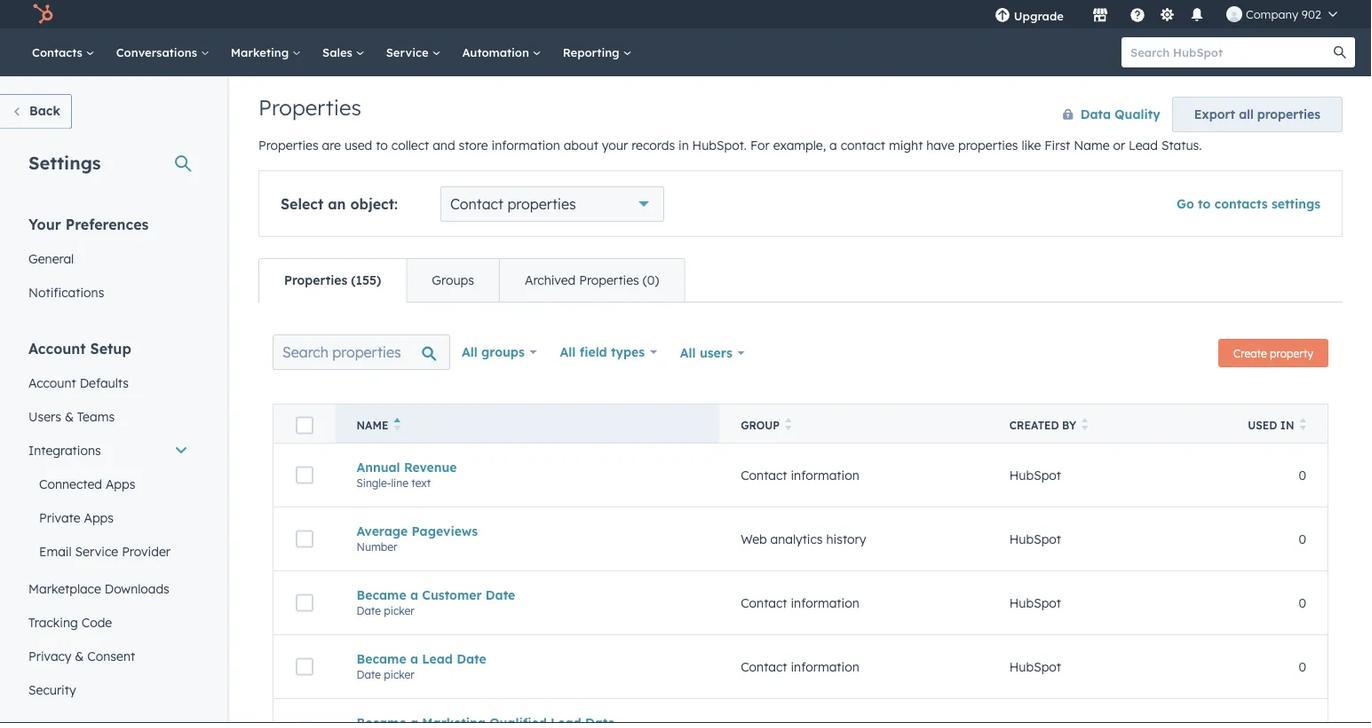 Task type: describe. For each thing, give the bounding box(es) containing it.
information for became a lead date
[[791, 660, 860, 675]]

press to sort. element for used in
[[1300, 418, 1307, 433]]

single-
[[357, 477, 391, 490]]

created by
[[1010, 419, 1077, 433]]

help button
[[1123, 0, 1153, 28]]

integrations
[[28, 443, 101, 458]]

all
[[1239, 107, 1254, 122]]

data quality button
[[1044, 97, 1162, 132]]

history
[[827, 532, 866, 547]]

back
[[29, 103, 60, 119]]

0 vertical spatial a
[[830, 138, 837, 153]]

service inside account setup "element"
[[75, 544, 118, 560]]

became a customer date date picker
[[357, 588, 515, 618]]

all for all users
[[680, 346, 696, 361]]

ascending sort. press to sort descending. element
[[394, 418, 401, 433]]

an
[[328, 195, 346, 213]]

menu containing company 902
[[982, 0, 1350, 28]]

all for all groups
[[462, 345, 478, 360]]

& for users
[[65, 409, 74, 425]]

902
[[1302, 7, 1322, 21]]

account for account setup
[[28, 340, 86, 358]]

settings
[[1272, 196, 1321, 212]]

create
[[1234, 347, 1267, 360]]

hubspot for became a customer date
[[1010, 596, 1062, 611]]

automation
[[462, 45, 533, 60]]

property
[[1270, 347, 1314, 360]]

search button
[[1325, 37, 1356, 68]]

press to sort. image for created by
[[1082, 418, 1089, 431]]

number
[[357, 541, 398, 554]]

select
[[281, 195, 324, 213]]

in
[[679, 138, 689, 153]]

marketplace
[[28, 581, 101, 597]]

tracking
[[28, 615, 78, 631]]

web analytics history
[[741, 532, 866, 547]]

users
[[700, 346, 733, 361]]

contact information for became a lead date
[[741, 660, 860, 675]]

hubspot for average pageviews
[[1010, 532, 1062, 547]]

notifications button
[[1182, 0, 1212, 28]]

became for became a customer date
[[357, 588, 406, 603]]

records
[[632, 138, 675, 153]]

used in button
[[1222, 405, 1328, 444]]

became a lead date button
[[357, 652, 698, 667]]

contact properties
[[450, 195, 576, 213]]

security link
[[18, 674, 199, 708]]

press to sort. element for created by
[[1082, 418, 1089, 433]]

properties for properties (155)
[[284, 273, 348, 288]]

text
[[411, 477, 431, 490]]

line
[[391, 477, 409, 490]]

0 vertical spatial lead
[[1129, 138, 1158, 153]]

create property
[[1234, 347, 1314, 360]]

apps for private apps
[[84, 510, 114, 526]]

lead inside became a lead date date picker
[[422, 652, 453, 667]]

notifications link
[[18, 276, 199, 310]]

account defaults link
[[18, 366, 199, 400]]

marketplaces button
[[1082, 0, 1119, 28]]

average pageviews button
[[357, 524, 698, 539]]

used in
[[1248, 419, 1295, 433]]

contact for became a lead date
[[741, 660, 787, 675]]

connected apps
[[39, 477, 135, 492]]

a for became a lead date
[[410, 652, 418, 667]]

sales
[[322, 45, 356, 60]]

service link
[[375, 28, 452, 76]]

automation link
[[452, 28, 552, 76]]

and
[[433, 138, 455, 153]]

object:
[[350, 195, 398, 213]]

properties are used to collect and store information about your records in hubspot. for example, a contact might have properties like first name or lead status.
[[258, 138, 1202, 153]]

data quality
[[1081, 107, 1161, 122]]

contacts link
[[21, 28, 105, 76]]

setup
[[90, 340, 131, 358]]

contact for annual revenue
[[741, 468, 787, 483]]

annual revenue button
[[357, 460, 698, 475]]

1 horizontal spatial name
[[1074, 138, 1110, 153]]

pageviews
[[412, 524, 478, 539]]

a for became a customer date
[[410, 588, 418, 603]]

Search HubSpot search field
[[1122, 37, 1340, 68]]

data
[[1081, 107, 1111, 122]]

first
[[1045, 138, 1071, 153]]

back link
[[0, 94, 72, 129]]

marketing link
[[220, 28, 312, 76]]

for
[[751, 138, 770, 153]]

field
[[580, 345, 607, 360]]

press to sort. element for group
[[785, 418, 792, 433]]

notifications
[[28, 285, 104, 300]]

analytics
[[771, 532, 823, 547]]

go to contacts settings
[[1177, 196, 1321, 212]]

Search search field
[[273, 335, 450, 370]]

private apps link
[[18, 501, 199, 535]]

contact information for annual revenue
[[741, 468, 860, 483]]

by
[[1062, 419, 1077, 433]]

became for became a lead date
[[357, 652, 406, 667]]

integrations button
[[18, 434, 199, 468]]

properties for properties are used to collect and store information about your records in hubspot. for example, a contact might have properties like first name or lead status.
[[258, 138, 319, 153]]

properties left (0)
[[579, 273, 639, 288]]

downloads
[[105, 581, 170, 597]]

information for became a customer date
[[791, 596, 860, 611]]

marketplaces image
[[1092, 8, 1108, 24]]

go to contacts settings button
[[1177, 196, 1321, 212]]

private apps
[[39, 510, 114, 526]]

reporting
[[563, 45, 623, 60]]



Task type: vqa. For each thing, say whether or not it's contained in the screenshot.
THE COMPANY 902 popup button
yes



Task type: locate. For each thing, give the bounding box(es) containing it.
groups link
[[406, 259, 499, 302]]

hubspot
[[1010, 468, 1062, 483], [1010, 532, 1062, 547], [1010, 596, 1062, 611], [1010, 660, 1062, 675]]

contact
[[450, 195, 504, 213], [741, 468, 787, 483], [741, 596, 787, 611], [741, 660, 787, 675]]

1 horizontal spatial to
[[1198, 196, 1211, 212]]

service down private apps link
[[75, 544, 118, 560]]

lead down became a customer date date picker
[[422, 652, 453, 667]]

press to sort. image
[[785, 418, 792, 431]]

1 horizontal spatial &
[[75, 649, 84, 664]]

press to sort. element
[[785, 418, 792, 433], [1082, 418, 1089, 433], [1300, 418, 1307, 433]]

apps inside private apps link
[[84, 510, 114, 526]]

0 vertical spatial became
[[357, 588, 406, 603]]

all inside popup button
[[462, 345, 478, 360]]

0 vertical spatial service
[[386, 45, 432, 60]]

lead right or
[[1129, 138, 1158, 153]]

information
[[492, 138, 560, 153], [791, 468, 860, 483], [791, 596, 860, 611], [791, 660, 860, 675]]

properties up are at left top
[[258, 94, 361, 121]]

1 horizontal spatial press to sort. image
[[1300, 418, 1307, 431]]

connected
[[39, 477, 102, 492]]

all groups
[[462, 345, 525, 360]]

tracking code
[[28, 615, 112, 631]]

tracking code link
[[18, 606, 199, 640]]

properties down the about
[[508, 195, 576, 213]]

1 0 from the top
[[1299, 468, 1307, 483]]

name left ascending sort. press to sort descending. element
[[357, 419, 389, 433]]

0 for became a lead date
[[1299, 660, 1307, 675]]

help image
[[1130, 8, 1146, 24]]

name button
[[335, 405, 720, 444]]

account up 'account defaults'
[[28, 340, 86, 358]]

privacy
[[28, 649, 71, 664]]

date
[[486, 588, 515, 603], [357, 605, 381, 618], [457, 652, 486, 667], [357, 669, 381, 682]]

to right go
[[1198, 196, 1211, 212]]

code
[[81, 615, 112, 631]]

created by button
[[988, 405, 1222, 444]]

became down became a customer date date picker
[[357, 652, 406, 667]]

all field types
[[560, 345, 645, 360]]

contact for became a customer date
[[741, 596, 787, 611]]

tab panel containing all groups
[[258, 302, 1343, 724]]

properties right all
[[1258, 107, 1321, 122]]

0 vertical spatial properties
[[1258, 107, 1321, 122]]

contact information
[[741, 468, 860, 483], [741, 596, 860, 611], [741, 660, 860, 675]]

are
[[322, 138, 341, 153]]

privacy & consent
[[28, 649, 135, 664]]

notifications image
[[1189, 8, 1205, 24]]

properties
[[258, 94, 361, 121], [258, 138, 319, 153], [284, 273, 348, 288], [579, 273, 639, 288]]

or
[[1113, 138, 1126, 153]]

1 horizontal spatial all
[[560, 345, 576, 360]]

contact properties button
[[441, 187, 664, 222]]

apps down integrations button
[[106, 477, 135, 492]]

2 contact information from the top
[[741, 596, 860, 611]]

upgrade image
[[995, 8, 1011, 24]]

4 0 from the top
[[1299, 660, 1307, 675]]

0 horizontal spatial properties
[[508, 195, 576, 213]]

0 vertical spatial name
[[1074, 138, 1110, 153]]

0 vertical spatial &
[[65, 409, 74, 425]]

properties left are at left top
[[258, 138, 319, 153]]

1 press to sort. image from the left
[[1082, 418, 1089, 431]]

press to sort. element right group
[[785, 418, 792, 433]]

all users button
[[669, 335, 756, 372]]

picker for customer
[[384, 605, 415, 618]]

1 horizontal spatial service
[[386, 45, 432, 60]]

0 vertical spatial apps
[[106, 477, 135, 492]]

became inside became a customer date date picker
[[357, 588, 406, 603]]

picker inside became a lead date date picker
[[384, 669, 415, 682]]

press to sort. image for used in
[[1300, 418, 1307, 431]]

company
[[1246, 7, 1299, 21]]

became down number
[[357, 588, 406, 603]]

annual revenue single-line text
[[357, 460, 457, 490]]

export all properties
[[1195, 107, 1321, 122]]

press to sort. element right in
[[1300, 418, 1307, 433]]

used
[[1248, 419, 1278, 433]]

0 for became a customer date
[[1299, 596, 1307, 611]]

security
[[28, 683, 76, 698]]

name inside button
[[357, 419, 389, 433]]

1 press to sort. element from the left
[[785, 418, 792, 433]]

contact
[[841, 138, 886, 153]]

hubspot for annual revenue
[[1010, 468, 1062, 483]]

used
[[345, 138, 372, 153]]

tab panel
[[258, 302, 1343, 724]]

revenue
[[404, 460, 457, 475]]

average
[[357, 524, 408, 539]]

0 for annual revenue
[[1299, 468, 1307, 483]]

0 horizontal spatial &
[[65, 409, 74, 425]]

groups
[[432, 273, 474, 288]]

2 horizontal spatial all
[[680, 346, 696, 361]]

marketing
[[231, 45, 292, 60]]

0 horizontal spatial to
[[376, 138, 388, 153]]

create property button
[[1219, 339, 1329, 368]]

defaults
[[80, 375, 129, 391]]

to right used
[[376, 138, 388, 153]]

press to sort. image
[[1082, 418, 1089, 431], [1300, 418, 1307, 431]]

all
[[462, 345, 478, 360], [560, 345, 576, 360], [680, 346, 696, 361]]

apps for connected apps
[[106, 477, 135, 492]]

1 vertical spatial lead
[[422, 652, 453, 667]]

properties left like on the right top of page
[[958, 138, 1018, 153]]

account up users
[[28, 375, 76, 391]]

reporting link
[[552, 28, 643, 76]]

service right sales link
[[386, 45, 432, 60]]

properties inside popup button
[[508, 195, 576, 213]]

in
[[1281, 419, 1295, 433]]

press to sort. element inside the 'used in' button
[[1300, 418, 1307, 433]]

1 account from the top
[[28, 340, 86, 358]]

types
[[611, 345, 645, 360]]

1 contact information from the top
[[741, 468, 860, 483]]

sales link
[[312, 28, 375, 76]]

users
[[28, 409, 61, 425]]

properties for properties
[[258, 94, 361, 121]]

2 vertical spatial a
[[410, 652, 418, 667]]

go
[[1177, 196, 1194, 212]]

1 vertical spatial to
[[1198, 196, 1211, 212]]

1 vertical spatial name
[[357, 419, 389, 433]]

menu
[[982, 0, 1350, 28]]

mateo roberts image
[[1227, 6, 1243, 22]]

press to sort. image inside the 'used in' button
[[1300, 418, 1307, 431]]

groups
[[482, 345, 525, 360]]

3 press to sort. element from the left
[[1300, 418, 1307, 433]]

1 vertical spatial apps
[[84, 510, 114, 526]]

press to sort. image inside created by button
[[1082, 418, 1089, 431]]

marketplace downloads link
[[18, 572, 199, 606]]

tab list containing properties (155)
[[258, 258, 685, 303]]

picker inside became a customer date date picker
[[384, 605, 415, 618]]

3 0 from the top
[[1299, 596, 1307, 611]]

settings image
[[1160, 8, 1176, 24]]

export all properties button
[[1172, 97, 1343, 132]]

quality
[[1115, 107, 1161, 122]]

conversations
[[116, 45, 201, 60]]

press to sort. image right in
[[1300, 418, 1307, 431]]

(0)
[[643, 273, 659, 288]]

account setup
[[28, 340, 131, 358]]

properties inside button
[[1258, 107, 1321, 122]]

& for privacy
[[75, 649, 84, 664]]

0 horizontal spatial press to sort. image
[[1082, 418, 1089, 431]]

1 horizontal spatial press to sort. element
[[1082, 418, 1089, 433]]

0 vertical spatial contact information
[[741, 468, 860, 483]]

users & teams link
[[18, 400, 199, 434]]

1 became from the top
[[357, 588, 406, 603]]

status.
[[1162, 138, 1202, 153]]

general
[[28, 251, 74, 266]]

1 vertical spatial a
[[410, 588, 418, 603]]

all left users
[[680, 346, 696, 361]]

average pageviews number
[[357, 524, 478, 554]]

2 account from the top
[[28, 375, 76, 391]]

search image
[[1334, 46, 1347, 59]]

1 vertical spatial properties
[[958, 138, 1018, 153]]

0 vertical spatial picker
[[384, 605, 415, 618]]

2 0 from the top
[[1299, 532, 1307, 547]]

1 vertical spatial account
[[28, 375, 76, 391]]

account setup element
[[18, 339, 199, 708]]

consent
[[87, 649, 135, 664]]

1 horizontal spatial properties
[[958, 138, 1018, 153]]

email service provider
[[39, 544, 171, 560]]

2 hubspot from the top
[[1010, 532, 1062, 547]]

0 for average pageviews
[[1299, 532, 1307, 547]]

a inside became a customer date date picker
[[410, 588, 418, 603]]

a inside became a lead date date picker
[[410, 652, 418, 667]]

store
[[459, 138, 488, 153]]

0 horizontal spatial press to sort. element
[[785, 418, 792, 433]]

0 vertical spatial to
[[376, 138, 388, 153]]

account for account defaults
[[28, 375, 76, 391]]

provider
[[122, 544, 171, 560]]

all users
[[680, 346, 733, 361]]

press to sort. element inside the group button
[[785, 418, 792, 433]]

all for all field types
[[560, 345, 576, 360]]

about
[[564, 138, 599, 153]]

1 vertical spatial contact information
[[741, 596, 860, 611]]

became inside became a lead date date picker
[[357, 652, 406, 667]]

picker down became a customer date date picker
[[384, 669, 415, 682]]

contact inside popup button
[[450, 195, 504, 213]]

1 picker from the top
[[384, 605, 415, 618]]

web
[[741, 532, 767, 547]]

archived
[[525, 273, 576, 288]]

& right users
[[65, 409, 74, 425]]

picker up became a lead date date picker
[[384, 605, 415, 618]]

information for annual revenue
[[791, 468, 860, 483]]

name left or
[[1074, 138, 1110, 153]]

2 press to sort. image from the left
[[1300, 418, 1307, 431]]

users & teams
[[28, 409, 115, 425]]

hubspot image
[[32, 4, 53, 25]]

general link
[[18, 242, 199, 276]]

account defaults
[[28, 375, 129, 391]]

1 vertical spatial picker
[[384, 669, 415, 682]]

2 became from the top
[[357, 652, 406, 667]]

contacts
[[1215, 196, 1268, 212]]

account
[[28, 340, 86, 358], [28, 375, 76, 391]]

preferences
[[65, 215, 149, 233]]

1 hubspot from the top
[[1010, 468, 1062, 483]]

a left customer
[[410, 588, 418, 603]]

1 vertical spatial became
[[357, 652, 406, 667]]

0 horizontal spatial all
[[462, 345, 478, 360]]

contact information for became a customer date
[[741, 596, 860, 611]]

3 hubspot from the top
[[1010, 596, 1062, 611]]

have
[[927, 138, 955, 153]]

became a lead date date picker
[[357, 652, 486, 682]]

2 picker from the top
[[384, 669, 415, 682]]

2 press to sort. element from the left
[[1082, 418, 1089, 433]]

press to sort. element inside created by button
[[1082, 418, 1089, 433]]

picker
[[384, 605, 415, 618], [384, 669, 415, 682]]

properties left (155)
[[284, 273, 348, 288]]

ascending sort. press to sort descending. image
[[394, 418, 401, 431]]

created
[[1010, 419, 1059, 433]]

marketplace downloads
[[28, 581, 170, 597]]

properties (155) link
[[259, 259, 406, 302]]

picker for lead
[[384, 669, 415, 682]]

3 contact information from the top
[[741, 660, 860, 675]]

2 horizontal spatial press to sort. element
[[1300, 418, 1307, 433]]

press to sort. image right by
[[1082, 418, 1089, 431]]

tab list
[[258, 258, 685, 303]]

apps inside connected apps link
[[106, 477, 135, 492]]

4 hubspot from the top
[[1010, 660, 1062, 675]]

0 horizontal spatial lead
[[422, 652, 453, 667]]

your preferences element
[[18, 215, 199, 310]]

contacts
[[32, 45, 86, 60]]

0 horizontal spatial name
[[357, 419, 389, 433]]

a down became a customer date date picker
[[410, 652, 418, 667]]

& right privacy
[[75, 649, 84, 664]]

apps up the email service provider
[[84, 510, 114, 526]]

2 vertical spatial contact information
[[741, 660, 860, 675]]

1 vertical spatial &
[[75, 649, 84, 664]]

archived properties (0) link
[[499, 259, 684, 302]]

hubspot.
[[693, 138, 747, 153]]

group
[[741, 419, 780, 433]]

all left 'field'
[[560, 345, 576, 360]]

hubspot link
[[21, 4, 67, 25]]

teams
[[77, 409, 115, 425]]

annual
[[357, 460, 400, 475]]

1 vertical spatial service
[[75, 544, 118, 560]]

2 vertical spatial properties
[[508, 195, 576, 213]]

0 vertical spatial account
[[28, 340, 86, 358]]

1 horizontal spatial lead
[[1129, 138, 1158, 153]]

hubspot for became a lead date
[[1010, 660, 1062, 675]]

2 horizontal spatial properties
[[1258, 107, 1321, 122]]

all left groups
[[462, 345, 478, 360]]

0 horizontal spatial service
[[75, 544, 118, 560]]

a left contact
[[830, 138, 837, 153]]

a
[[830, 138, 837, 153], [410, 588, 418, 603], [410, 652, 418, 667]]

press to sort. element right by
[[1082, 418, 1089, 433]]



